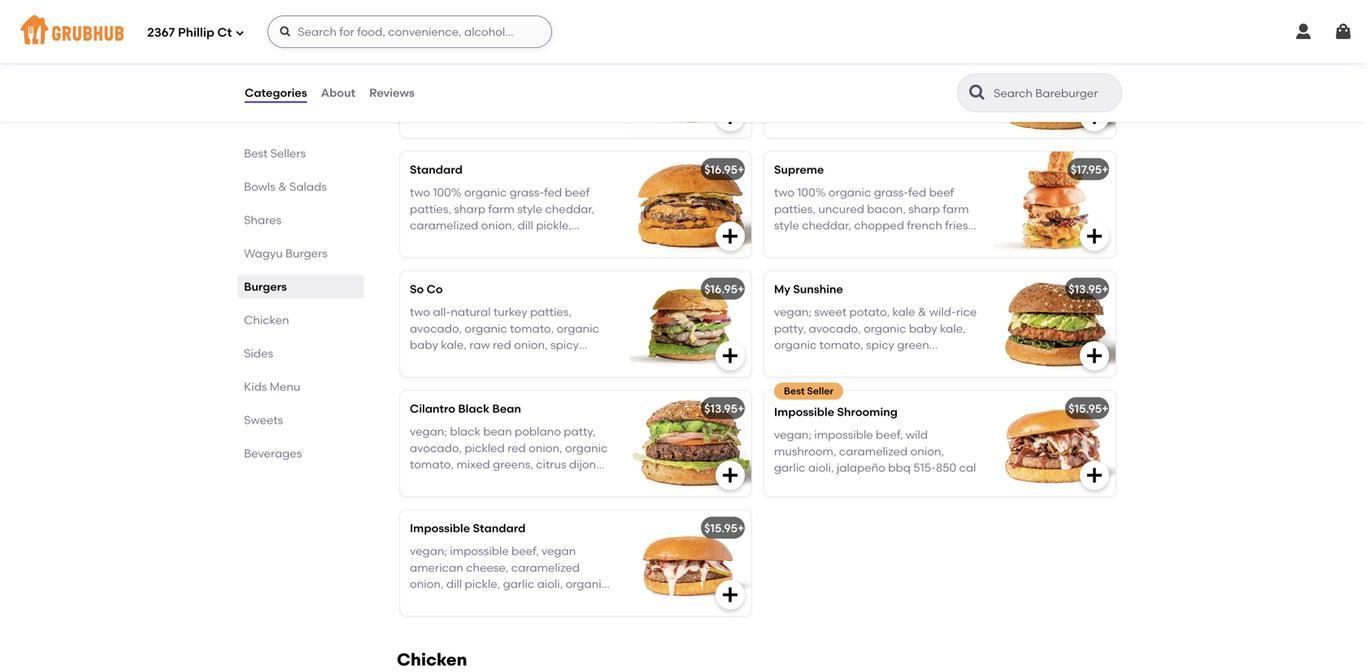Task type: locate. For each thing, give the bounding box(es) containing it.
1 vertical spatial aioli,
[[537, 577, 563, 591]]

red up greens,
[[508, 441, 526, 455]]

$13.95
[[1069, 282, 1102, 296], [704, 402, 738, 415]]

goddess up best seller
[[774, 355, 821, 368]]

1 goddess from the left
[[445, 355, 492, 368]]

beef, for impossible standard
[[512, 544, 539, 558]]

caramelized down vegan
[[511, 561, 580, 575]]

goddess down raw
[[445, 355, 492, 368]]

vegan; sweet potato, kale & wild-rice patty, avocado, organic baby kale, organic tomato, spicy green goddess (495-835 cal)
[[774, 305, 977, 368]]

1 vertical spatial chicken
[[397, 649, 467, 670]]

$16.95 +
[[704, 163, 744, 176], [704, 282, 744, 296]]

(495-
[[824, 355, 852, 368]]

green
[[897, 338, 929, 352], [410, 355, 442, 368]]

$15.95 +
[[1069, 402, 1109, 415], [704, 521, 744, 535]]

1 horizontal spatial goddess
[[774, 355, 821, 368]]

so
[[410, 282, 424, 296]]

+
[[738, 163, 744, 176], [1102, 163, 1109, 176], [738, 282, 744, 296], [1102, 282, 1109, 296], [738, 402, 744, 415], [1102, 402, 1109, 415], [738, 521, 744, 535]]

vegan; inside vegan; impossible beef, vegan american cheese, caramelized onion, dill pickle, garlic aioli, organic ketchup (440-780 cal)
[[410, 544, 447, 558]]

cal) right 780
[[508, 594, 529, 608]]

avocado, for vegan; black bean poblano patty, avocado, pickled red onion, organic tomato, mixed greens, citrus dijon (510-850 cal)
[[410, 441, 462, 455]]

spicy inside vegan; sweet potato, kale & wild-rice patty, avocado, organic baby kale, organic tomato, spicy green goddess (495-835 cal)
[[866, 338, 895, 352]]

0 vertical spatial best
[[244, 146, 268, 160]]

0 vertical spatial $16.95 +
[[704, 163, 744, 176]]

0 vertical spatial $15.95 +
[[1069, 402, 1109, 415]]

+ for my sunshine
[[1102, 282, 1109, 296]]

the national image
[[994, 32, 1116, 138]]

tomato, up (495-
[[820, 338, 863, 352]]

best
[[244, 146, 268, 160], [784, 385, 805, 397]]

vegan; inside vegan; sweet potato, kale & wild-rice patty, avocado, organic baby kale, organic tomato, spicy green goddess (495-835 cal)
[[774, 305, 812, 319]]

0 horizontal spatial garlic
[[503, 577, 534, 591]]

$13.95 + for vegan; black bean poblano patty, avocado, pickled red onion, organic tomato, mixed greens, citrus dijon (510-850 cal)
[[704, 402, 744, 415]]

1 vertical spatial $16.95
[[704, 282, 738, 296]]

goddess inside vegan; sweet potato, kale & wild-rice patty, avocado, organic baby kale, organic tomato, spicy green goddess (495-835 cal)
[[774, 355, 821, 368]]

cal) down mixed
[[460, 474, 481, 488]]

1 horizontal spatial garlic
[[774, 461, 806, 475]]

categories
[[245, 86, 307, 100]]

0 horizontal spatial kale,
[[441, 338, 467, 352]]

1 vertical spatial garlic
[[503, 577, 534, 591]]

0 vertical spatial garlic
[[774, 461, 806, 475]]

green up cilantro
[[410, 355, 442, 368]]

1 horizontal spatial &
[[918, 305, 927, 319]]

my sunshine image
[[994, 271, 1116, 377]]

co
[[427, 282, 443, 296]]

835
[[852, 355, 872, 368]]

1 $16.95 from the top
[[704, 163, 738, 176]]

svg image
[[1294, 22, 1313, 41], [279, 25, 292, 38], [721, 107, 740, 126], [721, 226, 740, 246], [1085, 226, 1104, 246], [1085, 346, 1104, 365], [721, 465, 740, 485], [1085, 465, 1104, 485], [721, 585, 740, 605]]

0 horizontal spatial impossible
[[410, 521, 470, 535]]

2 horizontal spatial tomato,
[[820, 338, 863, 352]]

dijon
[[569, 458, 596, 471]]

baby down kale
[[909, 322, 937, 335]]

red up (805-
[[493, 338, 511, 352]]

0 vertical spatial $15.95
[[1069, 402, 1102, 415]]

aioli,
[[808, 461, 834, 475], [537, 577, 563, 591]]

0 vertical spatial beef,
[[876, 428, 903, 442]]

0 vertical spatial red
[[493, 338, 511, 352]]

1 vertical spatial impossible
[[410, 521, 470, 535]]

vegan
[[541, 544, 576, 558]]

green inside vegan; sweet potato, kale & wild-rice patty, avocado, organic baby kale, organic tomato, spicy green goddess (495-835 cal)
[[897, 338, 929, 352]]

best inside tab
[[244, 146, 268, 160]]

onion, up citrus
[[529, 441, 562, 455]]

burgers up burgers tab
[[285, 246, 328, 260]]

sweets
[[244, 413, 283, 427]]

1 horizontal spatial $13.95 +
[[1069, 282, 1109, 296]]

kale, down the wild-
[[940, 322, 966, 335]]

+ for impossible standard
[[738, 521, 744, 535]]

beef, inside the vegan; impossible beef, wild mushroom, caramelized onion, garlic aioli, jalapeño bbq 515-850 cal
[[876, 428, 903, 442]]

0 horizontal spatial $13.95
[[704, 402, 738, 415]]

vegan; down cilantro
[[410, 425, 447, 438]]

0 vertical spatial burgers
[[285, 246, 328, 260]]

onion, inside the vegan; impossible beef, wild mushroom, caramelized onion, garlic aioli, jalapeño bbq 515-850 cal
[[910, 444, 944, 458]]

0 horizontal spatial green
[[410, 355, 442, 368]]

1 vertical spatial standard
[[473, 521, 526, 535]]

0 vertical spatial &
[[278, 180, 287, 194]]

rice
[[956, 305, 977, 319]]

1 horizontal spatial 850
[[936, 461, 957, 475]]

kale, inside vegan; sweet potato, kale & wild-rice patty, avocado, organic baby kale, organic tomato, spicy green goddess (495-835 cal)
[[940, 322, 966, 335]]

burgers tab
[[244, 278, 358, 295]]

bowls
[[244, 180, 275, 194]]

1 vertical spatial impossible
[[450, 544, 509, 558]]

0 vertical spatial impossible
[[814, 428, 873, 442]]

1 horizontal spatial impossible
[[774, 405, 835, 419]]

chicken down ketchup
[[397, 649, 467, 670]]

impossible inside vegan; impossible beef, vegan american cheese, caramelized onion, dill pickle, garlic aioli, organic ketchup (440-780 cal)
[[450, 544, 509, 558]]

greens,
[[493, 458, 533, 471]]

impossible down impossible shrooming
[[814, 428, 873, 442]]

patties,
[[530, 305, 572, 319]]

+ for cilantro black bean
[[738, 402, 744, 415]]

1 vertical spatial $13.95
[[704, 402, 738, 415]]

(440-
[[458, 594, 486, 608]]

$16.95 left the my
[[704, 282, 738, 296]]

impossible inside the vegan; impossible beef, wild mushroom, caramelized onion, garlic aioli, jalapeño bbq 515-850 cal
[[814, 428, 873, 442]]

1 horizontal spatial spicy
[[866, 338, 895, 352]]

0 horizontal spatial goddess
[[445, 355, 492, 368]]

beverages tab
[[244, 445, 358, 462]]

organic inside vegan; impossible beef, vegan american cheese, caramelized onion, dill pickle, garlic aioli, organic ketchup (440-780 cal)
[[566, 577, 608, 591]]

menu
[[270, 380, 300, 394]]

burgers inside tab
[[285, 246, 328, 260]]

1 horizontal spatial impossible
[[814, 428, 873, 442]]

burgers down wagyu on the left top of the page
[[244, 280, 287, 294]]

organic up dijon
[[565, 441, 608, 455]]

impossible
[[814, 428, 873, 442], [450, 544, 509, 558]]

1 horizontal spatial aioli,
[[808, 461, 834, 475]]

$15.95
[[1069, 402, 1102, 415], [704, 521, 738, 535]]

1 vertical spatial best
[[784, 385, 805, 397]]

chicken up sides
[[244, 313, 289, 327]]

americana image
[[629, 32, 751, 138]]

1 horizontal spatial standard
[[473, 521, 526, 535]]

svg image for supreme
[[1085, 226, 1104, 246]]

0 horizontal spatial best
[[244, 146, 268, 160]]

0 horizontal spatial standard
[[410, 163, 463, 176]]

reviews button
[[368, 63, 415, 122]]

spicy inside two all-natural turkey patties, avocado, organic tomato, organic baby kale, raw red onion, spicy green goddess (805-1145 cal)
[[551, 338, 579, 352]]

vegan; for vegan; impossible beef, wild mushroom, caramelized onion, garlic aioli, jalapeño bbq 515-850 cal
[[774, 428, 812, 442]]

& inside tab
[[278, 180, 287, 194]]

$16.95 left supreme
[[704, 163, 738, 176]]

vegan; up american
[[410, 544, 447, 558]]

organic down patties,
[[557, 322, 599, 335]]

0 vertical spatial aioli,
[[808, 461, 834, 475]]

0 horizontal spatial tomato,
[[410, 458, 454, 471]]

vegan; up mushroom,
[[774, 428, 812, 442]]

beef, left vegan
[[512, 544, 539, 558]]

0 vertical spatial chicken
[[244, 313, 289, 327]]

0 vertical spatial caramelized
[[839, 444, 908, 458]]

shares tab
[[244, 211, 358, 229]]

caramelized up "jalapeño"
[[839, 444, 908, 458]]

onion,
[[514, 338, 548, 352], [529, 441, 562, 455], [910, 444, 944, 458], [410, 577, 444, 591]]

beef, inside vegan; impossible beef, vegan american cheese, caramelized onion, dill pickle, garlic aioli, organic ketchup (440-780 cal)
[[512, 544, 539, 558]]

caramelized inside vegan; impossible beef, vegan american cheese, caramelized onion, dill pickle, garlic aioli, organic ketchup (440-780 cal)
[[511, 561, 580, 575]]

avocado, inside two all-natural turkey patties, avocado, organic tomato, organic baby kale, raw red onion, spicy green goddess (805-1145 cal)
[[410, 322, 462, 335]]

baby down two
[[410, 338, 438, 352]]

0 horizontal spatial $15.95 +
[[704, 521, 744, 535]]

aioli, down vegan
[[537, 577, 563, 591]]

0 horizontal spatial baby
[[410, 338, 438, 352]]

tomato, inside vegan; sweet potato, kale & wild-rice patty, avocado, organic baby kale, organic tomato, spicy green goddess (495-835 cal)
[[820, 338, 863, 352]]

raw
[[469, 338, 490, 352]]

$17.95
[[1071, 163, 1102, 176]]

0 vertical spatial standard
[[410, 163, 463, 176]]

vegan;
[[774, 305, 812, 319], [410, 425, 447, 438], [774, 428, 812, 442], [410, 544, 447, 558]]

svg image for americana
[[721, 107, 740, 126]]

$16.95 + for supreme
[[704, 163, 744, 176]]

supreme
[[774, 163, 824, 176]]

tomato,
[[510, 322, 554, 335], [820, 338, 863, 352], [410, 458, 454, 471]]

0 horizontal spatial beef,
[[512, 544, 539, 558]]

1 vertical spatial &
[[918, 305, 927, 319]]

goddess for organic
[[774, 355, 821, 368]]

green inside two all-natural turkey patties, avocado, organic tomato, organic baby kale, raw red onion, spicy green goddess (805-1145 cal)
[[410, 355, 442, 368]]

1 vertical spatial caramelized
[[511, 561, 580, 575]]

2 goddess from the left
[[774, 355, 821, 368]]

kale
[[893, 305, 915, 319]]

aioli, down mushroom,
[[808, 461, 834, 475]]

0 horizontal spatial chicken
[[244, 313, 289, 327]]

1 vertical spatial green
[[410, 355, 442, 368]]

kale, inside two all-natural turkey patties, avocado, organic tomato, organic baby kale, raw red onion, spicy green goddess (805-1145 cal)
[[441, 338, 467, 352]]

1 vertical spatial red
[[508, 441, 526, 455]]

citrus
[[536, 458, 566, 471]]

1 horizontal spatial green
[[897, 338, 929, 352]]

onion, up ketchup
[[410, 577, 444, 591]]

cal) right 1145
[[548, 355, 569, 368]]

515-
[[914, 461, 936, 475]]

chicken
[[244, 313, 289, 327], [397, 649, 467, 670]]

tomato, up (510-
[[410, 458, 454, 471]]

best for best seller
[[784, 385, 805, 397]]

tomato, inside two all-natural turkey patties, avocado, organic tomato, organic baby kale, raw red onion, spicy green goddess (805-1145 cal)
[[510, 322, 554, 335]]

my
[[774, 282, 790, 296]]

+ for supreme
[[1102, 163, 1109, 176]]

beef,
[[876, 428, 903, 442], [512, 544, 539, 558]]

patty, down the my
[[774, 322, 806, 335]]

1 vertical spatial baby
[[410, 338, 438, 352]]

garlic up 780
[[503, 577, 534, 591]]

0 vertical spatial patty,
[[774, 322, 806, 335]]

1 horizontal spatial $13.95
[[1069, 282, 1102, 296]]

0 vertical spatial impossible
[[774, 405, 835, 419]]

850
[[936, 461, 957, 475], [437, 474, 457, 488]]

impossible up american
[[410, 521, 470, 535]]

1 vertical spatial kale,
[[441, 338, 467, 352]]

sellers
[[270, 146, 306, 160]]

+ for standard
[[738, 163, 744, 176]]

impossible down best seller
[[774, 405, 835, 419]]

cal) right 835
[[875, 355, 896, 368]]

0 horizontal spatial impossible
[[450, 544, 509, 558]]

2 vertical spatial tomato,
[[410, 458, 454, 471]]

0 horizontal spatial 850
[[437, 474, 457, 488]]

svg image
[[1334, 22, 1353, 41], [235, 28, 245, 38], [1085, 107, 1104, 126], [721, 346, 740, 365]]

best left the sellers on the top of page
[[244, 146, 268, 160]]

kale, left raw
[[441, 338, 467, 352]]

standard
[[410, 163, 463, 176], [473, 521, 526, 535]]

& right kale
[[918, 305, 927, 319]]

$16.95 + for my sunshine
[[704, 282, 744, 296]]

0 vertical spatial tomato,
[[510, 322, 554, 335]]

avocado, down black
[[410, 441, 462, 455]]

avocado, down all-
[[410, 322, 462, 335]]

aioli, inside the vegan; impossible beef, wild mushroom, caramelized onion, garlic aioli, jalapeño bbq 515-850 cal
[[808, 461, 834, 475]]

0 vertical spatial $16.95
[[704, 163, 738, 176]]

1 horizontal spatial patty,
[[774, 322, 806, 335]]

garlic down mushroom,
[[774, 461, 806, 475]]

vegan; down the my
[[774, 305, 812, 319]]

1 vertical spatial $13.95 +
[[704, 402, 744, 415]]

0 horizontal spatial $13.95 +
[[704, 402, 744, 415]]

vegan; inside vegan; black bean poblano patty, avocado, pickled red onion, organic tomato, mixed greens, citrus dijon (510-850 cal)
[[410, 425, 447, 438]]

cheese,
[[466, 561, 509, 575]]

1 spicy from the left
[[551, 338, 579, 352]]

0 vertical spatial $13.95
[[1069, 282, 1102, 296]]

american
[[410, 561, 463, 575]]

1 horizontal spatial best
[[784, 385, 805, 397]]

sweet
[[814, 305, 847, 319]]

cal) inside vegan; black bean poblano patty, avocado, pickled red onion, organic tomato, mixed greens, citrus dijon (510-850 cal)
[[460, 474, 481, 488]]

onion, up 1145
[[514, 338, 548, 352]]

0 vertical spatial kale,
[[940, 322, 966, 335]]

1 vertical spatial $16.95 +
[[704, 282, 744, 296]]

caramelized
[[839, 444, 908, 458], [511, 561, 580, 575]]

baby inside vegan; sweet potato, kale & wild-rice patty, avocado, organic baby kale, organic tomato, spicy green goddess (495-835 cal)
[[909, 322, 937, 335]]

bbq
[[888, 461, 911, 475]]

$16.95 + left the my
[[704, 282, 744, 296]]

&
[[278, 180, 287, 194], [918, 305, 927, 319]]

1 horizontal spatial caramelized
[[839, 444, 908, 458]]

wagyu burgers tab
[[244, 245, 358, 262]]

0 horizontal spatial &
[[278, 180, 287, 194]]

patty, up dijon
[[564, 425, 596, 438]]

impossible up cheese,
[[450, 544, 509, 558]]

1 vertical spatial $15.95 +
[[704, 521, 744, 535]]

bowls & salads
[[244, 180, 327, 194]]

0 vertical spatial baby
[[909, 322, 937, 335]]

1 vertical spatial beef,
[[512, 544, 539, 558]]

(805-
[[494, 355, 524, 368]]

potato,
[[849, 305, 890, 319]]

green down kale
[[897, 338, 929, 352]]

onion, up 515-
[[910, 444, 944, 458]]

1 horizontal spatial baby
[[909, 322, 937, 335]]

cal)
[[548, 355, 569, 368], [875, 355, 896, 368], [460, 474, 481, 488], [508, 594, 529, 608]]

impossible standard image
[[629, 510, 751, 616]]

kids menu tab
[[244, 378, 358, 395]]

2 spicy from the left
[[866, 338, 895, 352]]

spicy down patties,
[[551, 338, 579, 352]]

& right the "bowls"
[[278, 180, 287, 194]]

best seller
[[784, 385, 834, 397]]

supreme image
[[994, 152, 1116, 257]]

goddess inside two all-natural turkey patties, avocado, organic tomato, organic baby kale, raw red onion, spicy green goddess (805-1145 cal)
[[445, 355, 492, 368]]

patty, inside vegan; black bean poblano patty, avocado, pickled red onion, organic tomato, mixed greens, citrus dijon (510-850 cal)
[[564, 425, 596, 438]]

0 horizontal spatial patty,
[[564, 425, 596, 438]]

beef, left wild
[[876, 428, 903, 442]]

1 vertical spatial tomato,
[[820, 338, 863, 352]]

standard image
[[629, 152, 751, 257]]

reviews
[[369, 86, 415, 100]]

$16.95 + left supreme
[[704, 163, 744, 176]]

0 horizontal spatial aioli,
[[537, 577, 563, 591]]

0 horizontal spatial $15.95
[[704, 521, 738, 535]]

avocado,
[[410, 322, 462, 335], [809, 322, 861, 335], [410, 441, 462, 455]]

1 vertical spatial burgers
[[244, 280, 287, 294]]

impossible shrooming image
[[994, 391, 1116, 496]]

patty,
[[774, 322, 806, 335], [564, 425, 596, 438]]

2 $16.95 + from the top
[[704, 282, 744, 296]]

cilantro
[[410, 402, 455, 415]]

vegan; inside the vegan; impossible beef, wild mushroom, caramelized onion, garlic aioli, jalapeño bbq 515-850 cal
[[774, 428, 812, 442]]

0 vertical spatial green
[[897, 338, 929, 352]]

1 $16.95 + from the top
[[704, 163, 744, 176]]

caramelized inside the vegan; impossible beef, wild mushroom, caramelized onion, garlic aioli, jalapeño bbq 515-850 cal
[[839, 444, 908, 458]]

1 vertical spatial patty,
[[564, 425, 596, 438]]

garlic inside the vegan; impossible beef, wild mushroom, caramelized onion, garlic aioli, jalapeño bbq 515-850 cal
[[774, 461, 806, 475]]

1 horizontal spatial tomato,
[[510, 322, 554, 335]]

wagyu burgers
[[244, 246, 328, 260]]

organic down vegan
[[566, 577, 608, 591]]

impossible
[[774, 405, 835, 419], [410, 521, 470, 535]]

tomato, down patties,
[[510, 322, 554, 335]]

2 $16.95 from the top
[[704, 282, 738, 296]]

avocado, down sweet
[[809, 322, 861, 335]]

impossible standard
[[410, 521, 526, 535]]

avocado, inside vegan; black bean poblano patty, avocado, pickled red onion, organic tomato, mixed greens, citrus dijon (510-850 cal)
[[410, 441, 462, 455]]

patty, inside vegan; sweet potato, kale & wild-rice patty, avocado, organic baby kale, organic tomato, spicy green goddess (495-835 cal)
[[774, 322, 806, 335]]

organic inside vegan; black bean poblano patty, avocado, pickled red onion, organic tomato, mixed greens, citrus dijon (510-850 cal)
[[565, 441, 608, 455]]

all-
[[433, 305, 451, 319]]

1 horizontal spatial kale,
[[940, 322, 966, 335]]

baby
[[909, 322, 937, 335], [410, 338, 438, 352]]

phillip
[[178, 25, 214, 40]]

best left seller
[[784, 385, 805, 397]]

0 horizontal spatial caramelized
[[511, 561, 580, 575]]

850 left cal at the right bottom
[[936, 461, 957, 475]]

1 horizontal spatial beef,
[[876, 428, 903, 442]]

0 horizontal spatial spicy
[[551, 338, 579, 352]]

850 down mixed
[[437, 474, 457, 488]]

0 vertical spatial $13.95 +
[[1069, 282, 1109, 296]]

bowls & salads tab
[[244, 178, 358, 195]]

spicy up 835
[[866, 338, 895, 352]]

organic
[[465, 322, 507, 335], [557, 322, 599, 335], [864, 322, 906, 335], [774, 338, 817, 352], [565, 441, 608, 455], [566, 577, 608, 591]]

about
[[321, 86, 355, 100]]

+ for so co
[[738, 282, 744, 296]]



Task type: describe. For each thing, give the bounding box(es) containing it.
garlic inside vegan; impossible beef, vegan american cheese, caramelized onion, dill pickle, garlic aioli, organic ketchup (440-780 cal)
[[503, 577, 534, 591]]

(510-
[[410, 474, 437, 488]]

main navigation navigation
[[0, 0, 1366, 63]]

ct
[[217, 25, 232, 40]]

tomato, inside vegan; black bean poblano patty, avocado, pickled red onion, organic tomato, mixed greens, citrus dijon (510-850 cal)
[[410, 458, 454, 471]]

1 horizontal spatial chicken
[[397, 649, 467, 670]]

vegan; for vegan; impossible beef, vegan american cheese, caramelized onion, dill pickle, garlic aioli, organic ketchup (440-780 cal)
[[410, 544, 447, 558]]

Search Bareburger search field
[[992, 85, 1117, 101]]

wild
[[906, 428, 928, 442]]

impossible for impossible shrooming
[[774, 405, 835, 419]]

chicken inside tab
[[244, 313, 289, 327]]

Search for food, convenience, alcohol... search field
[[268, 15, 552, 48]]

impossible for caramelized
[[814, 428, 873, 442]]

kids
[[244, 380, 267, 394]]

sides
[[244, 346, 273, 360]]

dill
[[446, 577, 462, 591]]

850 inside the vegan; impossible beef, wild mushroom, caramelized onion, garlic aioli, jalapeño bbq 515-850 cal
[[936, 461, 957, 475]]

svg image for impossible standard
[[721, 585, 740, 605]]

impossible for cheese,
[[450, 544, 509, 558]]

americana button
[[400, 32, 751, 138]]

780
[[486, 594, 505, 608]]

pickled
[[465, 441, 505, 455]]

mushroom,
[[774, 444, 836, 458]]

about button
[[320, 63, 356, 122]]

green for baby
[[410, 355, 442, 368]]

my sunshine
[[774, 282, 843, 296]]

seller
[[807, 385, 834, 397]]

cilantro black bean
[[410, 402, 521, 415]]

vegan; for vegan; black bean poblano patty, avocado, pickled red onion, organic tomato, mixed greens, citrus dijon (510-850 cal)
[[410, 425, 447, 438]]

organic down potato,
[[864, 322, 906, 335]]

shares
[[244, 213, 282, 227]]

red inside two all-natural turkey patties, avocado, organic tomato, organic baby kale, raw red onion, spicy green goddess (805-1145 cal)
[[493, 338, 511, 352]]

$13.95 for vegan; sweet potato, kale & wild-rice patty, avocado, organic baby kale, organic tomato, spicy green goddess (495-835 cal)
[[1069, 282, 1102, 296]]

organic up best seller
[[774, 338, 817, 352]]

$16.95 for supreme
[[704, 163, 738, 176]]

$13.95 for vegan; black bean poblano patty, avocado, pickled red onion, organic tomato, mixed greens, citrus dijon (510-850 cal)
[[704, 402, 738, 415]]

spicy for organic
[[551, 338, 579, 352]]

wild-
[[929, 305, 956, 319]]

vegan; for vegan; sweet potato, kale & wild-rice patty, avocado, organic baby kale, organic tomato, spicy green goddess (495-835 cal)
[[774, 305, 812, 319]]

impossible for impossible standard
[[410, 521, 470, 535]]

850 inside vegan; black bean poblano patty, avocado, pickled red onion, organic tomato, mixed greens, citrus dijon (510-850 cal)
[[437, 474, 457, 488]]

2367
[[147, 25, 175, 40]]

so co
[[410, 282, 443, 296]]

1145
[[524, 355, 545, 368]]

baby inside two all-natural turkey patties, avocado, organic tomato, organic baby kale, raw red onion, spicy green goddess (805-1145 cal)
[[410, 338, 438, 352]]

1 horizontal spatial $15.95
[[1069, 402, 1102, 415]]

svg image for standard
[[721, 226, 740, 246]]

& inside vegan; sweet potato, kale & wild-rice patty, avocado, organic baby kale, organic tomato, spicy green goddess (495-835 cal)
[[918, 305, 927, 319]]

shrooming
[[837, 405, 898, 419]]

aioli, inside vegan; impossible beef, vegan american cheese, caramelized onion, dill pickle, garlic aioli, organic ketchup (440-780 cal)
[[537, 577, 563, 591]]

black
[[450, 425, 481, 438]]

beverages
[[244, 446, 302, 460]]

chicken tab
[[244, 311, 358, 329]]

cal
[[959, 461, 976, 475]]

natural
[[451, 305, 491, 319]]

best sellers tab
[[244, 145, 358, 162]]

wagyu
[[244, 246, 283, 260]]

cal) inside two all-natural turkey patties, avocado, organic tomato, organic baby kale, raw red onion, spicy green goddess (805-1145 cal)
[[548, 355, 569, 368]]

sides tab
[[244, 345, 358, 362]]

spicy for avocado,
[[866, 338, 895, 352]]

bean
[[492, 402, 521, 415]]

two all-natural turkey patties, avocado, organic tomato, organic baby kale, raw red onion, spicy green goddess (805-1145 cal)
[[410, 305, 599, 368]]

black
[[458, 402, 490, 415]]

beef, for impossible shrooming
[[876, 428, 903, 442]]

avocado, inside vegan; sweet potato, kale & wild-rice patty, avocado, organic baby kale, organic tomato, spicy green goddess (495-835 cal)
[[809, 322, 861, 335]]

cal) inside vegan; impossible beef, vegan american cheese, caramelized onion, dill pickle, garlic aioli, organic ketchup (440-780 cal)
[[508, 594, 529, 608]]

svg image for my sunshine
[[1085, 346, 1104, 365]]

so co image
[[629, 271, 751, 377]]

best for best sellers
[[244, 146, 268, 160]]

vegan; impossible beef, wild mushroom, caramelized onion, garlic aioli, jalapeño bbq 515-850 cal
[[774, 428, 976, 475]]

avocado, for two all-natural turkey patties, avocado, organic tomato, organic baby kale, raw red onion, spicy green goddess (805-1145 cal)
[[410, 322, 462, 335]]

kids menu
[[244, 380, 300, 394]]

vegan; black bean poblano patty, avocado, pickled red onion, organic tomato, mixed greens, citrus dijon (510-850 cal)
[[410, 425, 608, 488]]

jalapeño
[[837, 461, 886, 475]]

bean
[[483, 425, 512, 438]]

$16.95 for my sunshine
[[704, 282, 738, 296]]

burgers inside tab
[[244, 280, 287, 294]]

poblano
[[515, 425, 561, 438]]

salads
[[290, 180, 327, 194]]

mixed
[[456, 458, 490, 471]]

two
[[410, 305, 430, 319]]

onion, inside vegan; impossible beef, vegan american cheese, caramelized onion, dill pickle, garlic aioli, organic ketchup (440-780 cal)
[[410, 577, 444, 591]]

categories button
[[244, 63, 308, 122]]

2367 phillip ct
[[147, 25, 232, 40]]

$17.95 +
[[1071, 163, 1109, 176]]

sunshine
[[793, 282, 843, 296]]

impossible shrooming
[[774, 405, 898, 419]]

red inside vegan; black bean poblano patty, avocado, pickled red onion, organic tomato, mixed greens, citrus dijon (510-850 cal)
[[508, 441, 526, 455]]

onion, inside vegan; black bean poblano patty, avocado, pickled red onion, organic tomato, mixed greens, citrus dijon (510-850 cal)
[[529, 441, 562, 455]]

svg image for cilantro black bean
[[721, 465, 740, 485]]

turkey
[[494, 305, 527, 319]]

onion, inside two all-natural turkey patties, avocado, organic tomato, organic baby kale, raw red onion, spicy green goddess (805-1145 cal)
[[514, 338, 548, 352]]

search icon image
[[968, 83, 987, 102]]

1 horizontal spatial $15.95 +
[[1069, 402, 1109, 415]]

vegan; impossible beef, vegan american cheese, caramelized onion, dill pickle, garlic aioli, organic ketchup (440-780 cal)
[[410, 544, 608, 608]]

green for organic
[[897, 338, 929, 352]]

americana
[[410, 43, 472, 57]]

organic up raw
[[465, 322, 507, 335]]

pickle,
[[465, 577, 500, 591]]

goddess for red
[[445, 355, 492, 368]]

cilantro black bean image
[[629, 391, 751, 496]]

ketchup
[[410, 594, 455, 608]]

best sellers
[[244, 146, 306, 160]]

cal) inside vegan; sweet potato, kale & wild-rice patty, avocado, organic baby kale, organic tomato, spicy green goddess (495-835 cal)
[[875, 355, 896, 368]]

1 vertical spatial $15.95
[[704, 521, 738, 535]]

sweets tab
[[244, 411, 358, 429]]

$13.95 + for vegan; sweet potato, kale & wild-rice patty, avocado, organic baby kale, organic tomato, spicy green goddess (495-835 cal)
[[1069, 282, 1109, 296]]



Task type: vqa. For each thing, say whether or not it's contained in the screenshot.
wild
yes



